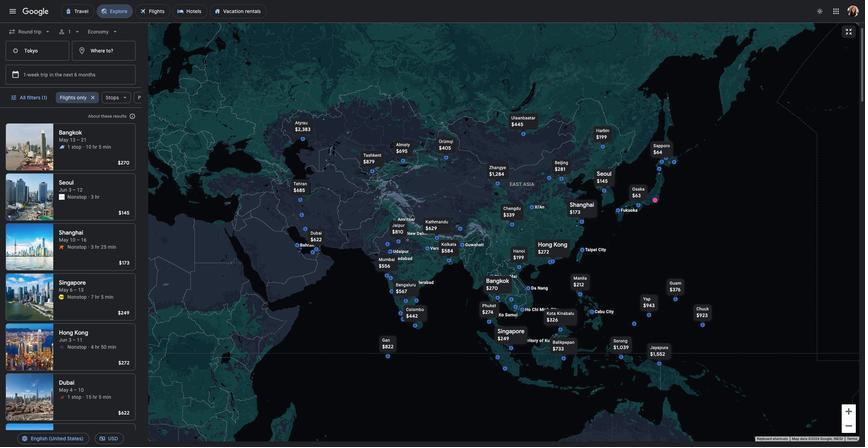 Task type: vqa. For each thing, say whether or not it's contained in the screenshot.
2383 US DOLLARS text field on the top left of page
yes



Task type: locate. For each thing, give the bounding box(es) containing it.
339 US dollars text field
[[503, 212, 515, 218]]

loading results progress bar
[[0, 23, 865, 24]]

376 US dollars text field
[[670, 287, 681, 293]]

about these results image
[[124, 108, 141, 125]]

3  image from the top
[[88, 344, 89, 351]]

943 US dollars text field
[[643, 303, 655, 309]]

map region
[[148, 23, 859, 442]]

1 vertical spatial  image
[[88, 244, 89, 251]]

0 horizontal spatial 145 us dollars text field
[[119, 210, 130, 216]]

1 vertical spatial 145 us dollars text field
[[119, 210, 130, 216]]

 image
[[88, 194, 89, 201], [88, 244, 89, 251], [88, 344, 89, 351]]

shanghai airlines and china eastern image
[[59, 144, 65, 150]]

 image right jetstar icon
[[88, 244, 89, 251]]

 image right hong kong express image
[[88, 344, 89, 351]]

1 horizontal spatial 270 us dollars text field
[[486, 285, 498, 292]]

0 horizontal spatial 270 us dollars text field
[[118, 160, 130, 166]]

822 US dollars text field
[[382, 344, 393, 350]]

2  image from the top
[[88, 244, 89, 251]]

173 US dollars text field
[[570, 209, 580, 215], [119, 260, 130, 266]]

695 US dollars text field
[[396, 148, 408, 154]]

1 horizontal spatial 173 us dollars text field
[[570, 209, 580, 215]]

 image for hong kong express image
[[88, 344, 89, 351]]

air busan image
[[59, 194, 65, 200]]

scoot image
[[59, 295, 65, 300]]

199 US dollars text field
[[596, 134, 607, 140]]

 image
[[88, 294, 89, 301]]

622 US dollars text field
[[118, 410, 130, 417]]

145 US dollars text field
[[597, 178, 608, 184], [119, 210, 130, 216]]

1  image from the top
[[88, 194, 89, 201]]

 image right air busan image
[[88, 194, 89, 201]]

442 US dollars text field
[[406, 313, 418, 320]]

srilankan image
[[59, 395, 65, 401]]

0 vertical spatial 145 us dollars text field
[[597, 178, 608, 184]]

1 vertical spatial 173 us dollars text field
[[119, 260, 130, 266]]

 image for air busan image
[[88, 194, 89, 201]]

2 vertical spatial  image
[[88, 344, 89, 351]]

0 vertical spatial  image
[[88, 194, 89, 201]]

None field
[[6, 23, 54, 40], [85, 23, 121, 40], [6, 23, 54, 40], [85, 23, 121, 40]]

view smaller map image
[[845, 28, 853, 36]]

main menu image
[[8, 7, 17, 16]]

0 horizontal spatial 173 us dollars text field
[[119, 260, 130, 266]]

0 vertical spatial 173 us dollars text field
[[570, 209, 580, 215]]

556 US dollars text field
[[379, 263, 390, 269]]

405 US dollars text field
[[439, 145, 451, 151]]

270 US dollars text field
[[118, 160, 130, 166], [486, 285, 498, 292]]



Task type: describe. For each thing, give the bounding box(es) containing it.
923 US dollars text field
[[696, 313, 708, 319]]

445 US dollars text field
[[511, 121, 523, 128]]

326 US dollars text field
[[547, 317, 558, 323]]

64 US dollars text field
[[653, 149, 662, 155]]

584 US dollars text field
[[441, 248, 453, 254]]

249 US dollars text field
[[118, 310, 130, 317]]

63 US dollars text field
[[632, 193, 641, 199]]

1039 US dollars text field
[[613, 345, 629, 351]]

733 US dollars text field
[[553, 346, 564, 352]]

685 US dollars text field
[[293, 187, 305, 194]]

567 US dollars text field
[[396, 289, 407, 295]]

cathay pacific image
[[59, 445, 65, 448]]

1284 US dollars text field
[[489, 171, 504, 177]]

1 horizontal spatial 145 us dollars text field
[[597, 178, 608, 184]]

1552 US dollars text field
[[650, 351, 665, 358]]

272 US dollars text field
[[118, 360, 130, 367]]

2383 US dollars text field
[[295, 126, 310, 133]]

249 US dollars text field
[[497, 336, 509, 342]]

0 vertical spatial 270 us dollars text field
[[118, 160, 130, 166]]

jetstar image
[[59, 245, 65, 250]]

hong kong express image
[[59, 345, 65, 350]]

272 US dollars text field
[[538, 249, 549, 255]]

Where from? text field
[[6, 41, 69, 61]]

 image for jetstar icon
[[88, 244, 89, 251]]

212 US dollars text field
[[573, 282, 584, 288]]

change appearance image
[[811, 3, 828, 20]]

622 US dollars text field
[[310, 237, 322, 243]]

Where to? text field
[[72, 41, 136, 61]]

879 US dollars text field
[[363, 159, 375, 165]]

274 US dollars text field
[[482, 309, 493, 316]]

1 vertical spatial 270 us dollars text field
[[486, 285, 498, 292]]

281 US dollars text field
[[555, 166, 565, 172]]

199 US dollars text field
[[513, 255, 524, 261]]

629 US dollars text field
[[425, 225, 437, 232]]

810 US dollars text field
[[392, 229, 403, 235]]



